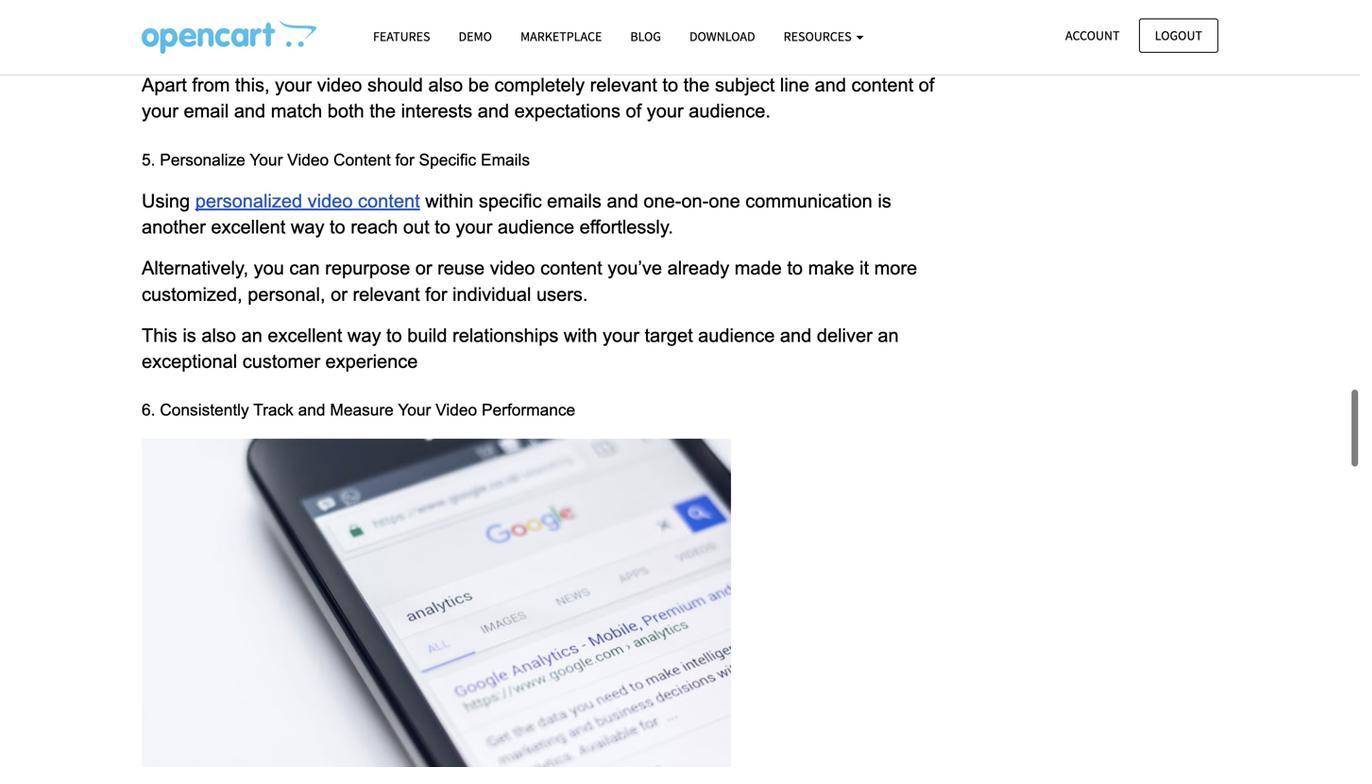 Task type: locate. For each thing, give the bounding box(es) containing it.
content up reach
[[358, 191, 420, 212]]

0 horizontal spatial video
[[287, 151, 329, 169]]

more inside alternatively, you can repurpose or reuse video content you've already made to make it more customized, personal, or relevant for individual users.
[[874, 258, 917, 279]]

expectations
[[514, 101, 621, 121]]

any
[[408, 7, 439, 28]]

your inside this is also an excellent way to build relationships with your target audience and deliver an exceptional customer experience
[[603, 325, 639, 346]]

is right communication
[[878, 191, 891, 212]]

1 horizontal spatial content
[[540, 258, 602, 279]]

the
[[205, 7, 232, 28], [629, 7, 655, 28], [657, 33, 684, 54], [762, 33, 789, 54], [683, 75, 710, 95], [370, 101, 396, 121]]

and
[[592, 7, 623, 28], [815, 75, 846, 95], [234, 101, 266, 121], [478, 101, 509, 121], [607, 191, 638, 212], [780, 325, 812, 346], [298, 402, 325, 420]]

0 vertical spatial your
[[250, 151, 283, 169]]

video left performance
[[436, 402, 477, 420]]

an right deliver
[[878, 325, 899, 346]]

specific
[[419, 151, 476, 169]]

till
[[739, 33, 757, 54]]

more
[[142, 33, 185, 54], [874, 258, 917, 279]]

video up individual
[[490, 258, 535, 279]]

way down personalized video content link
[[291, 217, 324, 238]]

2 vertical spatial audience
[[698, 325, 775, 346]]

0 horizontal spatial content
[[358, 191, 420, 212]]

watches
[[583, 33, 652, 54]]

0 horizontal spatial relevant
[[353, 284, 420, 305]]

relevant
[[590, 75, 657, 95], [353, 284, 420, 305]]

is inside this is also an excellent way to build relationships with your target audience and deliver an exceptional customer experience
[[183, 325, 196, 346]]

video up both
[[317, 75, 362, 95]]

for
[[395, 151, 414, 169], [425, 284, 447, 305]]

to inside alternatively, you can repurpose or reuse video content you've already made to make it more customized, personal, or relevant for individual users.
[[787, 258, 803, 279]]

initial
[[237, 7, 280, 28]]

1 vertical spatial more
[[874, 258, 917, 279]]

1 horizontal spatial your
[[398, 402, 431, 420]]

0 horizontal spatial way
[[291, 217, 324, 238]]

or down repurpose
[[331, 284, 347, 305]]

1 vertical spatial is
[[183, 325, 196, 346]]

or
[[415, 258, 432, 279], [331, 284, 347, 305]]

6.
[[142, 402, 155, 420]]

2 vertical spatial content
[[540, 258, 602, 279]]

0 vertical spatial audience
[[501, 33, 577, 54]]

0 vertical spatial content
[[852, 75, 913, 95]]

content inside alternatively, you can repurpose or reuse video content you've already made to make it more customized, personal, or relevant for individual users.
[[540, 258, 602, 279]]

1 vertical spatial of
[[919, 75, 934, 95]]

1 horizontal spatial of
[[626, 101, 642, 121]]

0 vertical spatial excellent
[[211, 217, 286, 238]]

also up interests
[[428, 75, 463, 95]]

1 horizontal spatial should
[[820, 7, 875, 28]]

0 vertical spatial relevant
[[590, 75, 657, 95]]

ensure
[[359, 33, 417, 54]]

your up match
[[275, 75, 312, 95]]

video up till
[[713, 7, 758, 28]]

1 horizontal spatial or
[[415, 258, 432, 279]]

crucial,
[[527, 7, 587, 28]]

1 vertical spatial audience
[[498, 217, 574, 238]]

the down entire
[[657, 33, 684, 54]]

ideally,
[[142, 7, 200, 28]]

1 horizontal spatial relevant
[[590, 75, 657, 95]]

audience down crucial,
[[501, 33, 577, 54]]

alternatively,
[[142, 258, 248, 279]]

the up 'watches'
[[629, 7, 655, 28]]

and up emails
[[478, 101, 509, 121]]

0 horizontal spatial an
[[241, 325, 262, 346]]

0 vertical spatial also
[[428, 75, 463, 95]]

account link
[[1049, 18, 1136, 53]]

excellent up customer
[[268, 325, 342, 346]]

features
[[373, 28, 430, 45]]

1 horizontal spatial for
[[425, 284, 447, 305]]

an up customer
[[241, 325, 262, 346]]

1 horizontal spatial more
[[874, 258, 917, 279]]

audience right target
[[698, 325, 775, 346]]

audience
[[501, 33, 577, 54], [498, 217, 574, 238], [698, 325, 775, 346]]

is up exceptional
[[183, 325, 196, 346]]

resources
[[784, 28, 854, 45]]

than
[[190, 33, 227, 54]]

relevant down repurpose
[[353, 284, 420, 305]]

completely
[[494, 75, 585, 95]]

should down "ensure"
[[367, 75, 423, 95]]

0 horizontal spatial is
[[183, 325, 196, 346]]

content up users.
[[540, 258, 602, 279]]

1 horizontal spatial also
[[428, 75, 463, 95]]

1 horizontal spatial is
[[878, 191, 891, 212]]

more right it
[[874, 258, 917, 279]]

minutes
[[267, 33, 333, 54]]

marketplace link
[[506, 20, 616, 53]]

an
[[241, 325, 262, 346], [878, 325, 899, 346]]

0 horizontal spatial or
[[331, 284, 347, 305]]

0 vertical spatial for
[[395, 151, 414, 169]]

excellent inside this is also an excellent way to build relationships with your target audience and deliver an exceptional customer experience
[[268, 325, 342, 346]]

1 vertical spatial way
[[347, 325, 381, 346]]

0 horizontal spatial more
[[142, 33, 185, 54]]

and right track
[[298, 402, 325, 420]]

and up effortlessly.
[[607, 191, 638, 212]]

audience down specific
[[498, 217, 574, 238]]

0 horizontal spatial be
[[468, 75, 489, 95]]

0 vertical spatial be
[[912, 7, 933, 28]]

your down within
[[456, 217, 492, 238]]

0 horizontal spatial for
[[395, 151, 414, 169]]

audience.
[[689, 101, 771, 121]]

and inside this is also an excellent way to build relationships with your target audience and deliver an exceptional customer experience
[[780, 325, 812, 346]]

also inside this is also an excellent way to build relationships with your target audience and deliver an exceptional customer experience
[[201, 325, 236, 346]]

also up exceptional
[[201, 325, 236, 346]]

relevant down 'watches'
[[590, 75, 657, 95]]

0 vertical spatial is
[[878, 191, 891, 212]]

and up 'watches'
[[592, 7, 623, 28]]

5. personalize your video content for specific emails
[[142, 151, 530, 169]]

1 vertical spatial for
[[425, 284, 447, 305]]

0 horizontal spatial your
[[250, 151, 283, 169]]

content down not
[[852, 75, 913, 95]]

this is also an excellent way to build relationships with your target audience and deliver an exceptional customer experience
[[142, 325, 904, 372]]

excellent down personalized
[[211, 217, 286, 238]]

video
[[444, 7, 489, 28], [713, 7, 758, 28], [689, 33, 734, 54], [317, 75, 362, 95], [308, 191, 353, 212], [490, 258, 535, 279]]

is inside within specific emails and one-on-one communication is another excellent way to reach out to your audience effortlessly.
[[878, 191, 891, 212]]

your up using personalized video content
[[250, 151, 283, 169]]

0 vertical spatial way
[[291, 217, 324, 238]]

6. consistently track and measure your video performance
[[142, 402, 575, 420]]

1 vertical spatial should
[[367, 75, 423, 95]]

ideally, the initial 15 seconds of any video are crucial, and the entire video length should not be more than two minutes to ensure that your audience watches the video till the end.
[[142, 7, 938, 54]]

0 vertical spatial should
[[820, 7, 875, 28]]

this
[[142, 325, 177, 346]]

and down this,
[[234, 101, 266, 121]]

2 horizontal spatial content
[[852, 75, 913, 95]]

audience inside this is also an excellent way to build relationships with your target audience and deliver an exceptional customer experience
[[698, 325, 775, 346]]

1 horizontal spatial video
[[436, 402, 477, 420]]

and left deliver
[[780, 325, 812, 346]]

to down "blog" link
[[662, 75, 678, 95]]

2 vertical spatial of
[[626, 101, 642, 121]]

1 vertical spatial excellent
[[268, 325, 342, 346]]

the right till
[[762, 33, 789, 54]]

email
[[184, 101, 229, 121]]

0 vertical spatial video
[[287, 151, 329, 169]]

for down reuse
[[425, 284, 447, 305]]

0 horizontal spatial of
[[387, 7, 403, 28]]

and right line
[[815, 75, 846, 95]]

1 vertical spatial also
[[201, 325, 236, 346]]

you
[[254, 258, 284, 279]]

your
[[250, 151, 283, 169], [398, 402, 431, 420]]

way
[[291, 217, 324, 238], [347, 325, 381, 346]]

length
[[763, 7, 814, 28]]

and inside ideally, the initial 15 seconds of any video are crucial, and the entire video length should not be more than two minutes to ensure that your audience watches the video till the end.
[[592, 7, 623, 28]]

to down seconds
[[338, 33, 354, 54]]

1 horizontal spatial an
[[878, 325, 899, 346]]

entire
[[660, 7, 707, 28]]

1 vertical spatial be
[[468, 75, 489, 95]]

video up personalized video content link
[[287, 151, 329, 169]]

1 horizontal spatial way
[[347, 325, 381, 346]]

should up end.
[[820, 7, 875, 28]]

it
[[860, 258, 869, 279]]

0 horizontal spatial should
[[367, 75, 423, 95]]

your right that
[[459, 33, 496, 54]]

two
[[232, 33, 261, 54]]

download link
[[675, 20, 769, 53]]

your right measure
[[398, 402, 431, 420]]

should
[[820, 7, 875, 28], [367, 75, 423, 95]]

0 horizontal spatial also
[[201, 325, 236, 346]]

on-
[[681, 191, 709, 212]]

1 horizontal spatial be
[[912, 7, 933, 28]]

1 vertical spatial your
[[398, 402, 431, 420]]

1 vertical spatial content
[[358, 191, 420, 212]]

be right not
[[912, 7, 933, 28]]

reuse
[[437, 258, 485, 279]]

1 vertical spatial relevant
[[353, 284, 420, 305]]

your inside within specific emails and one-on-one communication is another excellent way to reach out to your audience effortlessly.
[[456, 217, 492, 238]]

be down demo "link"
[[468, 75, 489, 95]]

to left make
[[787, 258, 803, 279]]

also
[[428, 75, 463, 95], [201, 325, 236, 346]]

your right with
[[603, 325, 639, 346]]

or left reuse
[[415, 258, 432, 279]]

personalized video content link
[[195, 189, 420, 213]]

content
[[852, 75, 913, 95], [358, 191, 420, 212], [540, 258, 602, 279]]

0 vertical spatial more
[[142, 33, 185, 54]]

another
[[142, 217, 206, 238]]

audience inside ideally, the initial 15 seconds of any video are crucial, and the entire video length should not be more than two minutes to ensure that your audience watches the video till the end.
[[501, 33, 577, 54]]

users.
[[536, 284, 588, 305]]

way up experience on the left of page
[[347, 325, 381, 346]]

0 vertical spatial or
[[415, 258, 432, 279]]

2 horizontal spatial of
[[919, 75, 934, 95]]

way inside this is also an excellent way to build relationships with your target audience and deliver an exceptional customer experience
[[347, 325, 381, 346]]

for left specific
[[395, 151, 414, 169]]

personalize
[[160, 151, 245, 169]]

this,
[[235, 75, 270, 95]]

subject
[[715, 75, 775, 95]]

be
[[912, 7, 933, 28], [468, 75, 489, 95]]

more inside ideally, the initial 15 seconds of any video are crucial, and the entire video length should not be more than two minutes to ensure that your audience watches the video till the end.
[[142, 33, 185, 54]]

more down ideally,
[[142, 33, 185, 54]]

using
[[142, 191, 190, 212]]

to left build on the left top of the page
[[386, 325, 402, 346]]

0 vertical spatial of
[[387, 7, 403, 28]]

demo link
[[444, 20, 506, 53]]

to right out
[[435, 217, 450, 238]]

to inside ideally, the initial 15 seconds of any video are crucial, and the entire video length should not be more than two minutes to ensure that your audience watches the video till the end.
[[338, 33, 354, 54]]

relevant inside alternatively, you can repurpose or reuse video content you've already made to make it more customized, personal, or relevant for individual users.
[[353, 284, 420, 305]]

of
[[387, 7, 403, 28], [919, 75, 934, 95], [626, 101, 642, 121]]

demo
[[459, 28, 492, 45]]

can
[[289, 258, 320, 279]]

your
[[459, 33, 496, 54], [275, 75, 312, 95], [142, 101, 178, 121], [647, 101, 684, 121], [456, 217, 492, 238], [603, 325, 639, 346]]

top 6 video email marketing best practices to grow your e-commerce business image
[[142, 20, 316, 54]]

to
[[338, 33, 354, 54], [662, 75, 678, 95], [330, 217, 345, 238], [435, 217, 450, 238], [787, 258, 803, 279], [386, 325, 402, 346]]



Task type: vqa. For each thing, say whether or not it's contained in the screenshot.
topmost be
yes



Task type: describe. For each thing, give the bounding box(es) containing it.
build
[[407, 325, 447, 346]]

already
[[667, 258, 729, 279]]

deliver
[[817, 325, 873, 346]]

for inside alternatively, you can repurpose or reuse video content you've already made to make it more customized, personal, or relevant for individual users.
[[425, 284, 447, 305]]

from
[[192, 75, 230, 95]]

both
[[328, 101, 364, 121]]

personal,
[[248, 284, 325, 305]]

to left reach
[[330, 217, 345, 238]]

specific
[[479, 191, 542, 212]]

communication
[[745, 191, 873, 212]]

alternatively, you can repurpose or reuse video content you've already made to make it more customized, personal, or relevant for individual users.
[[142, 258, 923, 305]]

blog
[[630, 28, 661, 45]]

way inside within specific emails and one-on-one communication is another excellent way to reach out to your audience effortlessly.
[[291, 217, 324, 238]]

you've
[[608, 258, 662, 279]]

logout link
[[1139, 18, 1218, 53]]

interests
[[401, 101, 472, 121]]

track
[[253, 402, 294, 420]]

account
[[1065, 27, 1120, 44]]

experience
[[325, 351, 418, 372]]

not
[[881, 7, 907, 28]]

the up than
[[205, 7, 232, 28]]

relevant inside apart from this, your video should also be completely relevant to the subject line and content of your email and match both the interests and expectations of your audience.
[[590, 75, 657, 95]]

consistently
[[160, 402, 249, 420]]

reach
[[351, 217, 398, 238]]

of inside ideally, the initial 15 seconds of any video are crucial, and the entire video length should not be more than two minutes to ensure that your audience watches the video till the end.
[[387, 7, 403, 28]]

that
[[422, 33, 454, 54]]

excellent inside within specific emails and one-on-one communication is another excellent way to reach out to your audience effortlessly.
[[211, 217, 286, 238]]

should inside apart from this, your video should also be completely relevant to the subject line and content of your email and match both the interests and expectations of your audience.
[[367, 75, 423, 95]]

target
[[645, 325, 693, 346]]

2 an from the left
[[878, 325, 899, 346]]

relationships
[[452, 325, 559, 346]]

video inside alternatively, you can repurpose or reuse video content you've already made to make it more customized, personal, or relevant for individual users.
[[490, 258, 535, 279]]

should inside ideally, the initial 15 seconds of any video are crucial, and the entire video length should not be more than two minutes to ensure that your audience watches the video till the end.
[[820, 7, 875, 28]]

measure
[[330, 402, 394, 420]]

repurpose
[[325, 258, 410, 279]]

line
[[780, 75, 809, 95]]

the right both
[[370, 101, 396, 121]]

customized,
[[142, 284, 242, 305]]

1 vertical spatial video
[[436, 402, 477, 420]]

one-
[[644, 191, 681, 212]]

resources link
[[769, 20, 878, 53]]

made
[[735, 258, 782, 279]]

content inside apart from this, your video should also be completely relevant to the subject line and content of your email and match both the interests and expectations of your audience.
[[852, 75, 913, 95]]

content
[[333, 151, 391, 169]]

exceptional
[[142, 351, 237, 372]]

features link
[[359, 20, 444, 53]]

within
[[425, 191, 474, 212]]

1 an from the left
[[241, 325, 262, 346]]

and inside within specific emails and one-on-one communication is another excellent way to reach out to your audience effortlessly.
[[607, 191, 638, 212]]

15
[[285, 7, 306, 28]]

marketplace
[[520, 28, 602, 45]]

video down 5. personalize your video content for specific emails
[[308, 191, 353, 212]]

personalized
[[195, 191, 302, 212]]

video inside apart from this, your video should also be completely relevant to the subject line and content of your email and match both the interests and expectations of your audience.
[[317, 75, 362, 95]]

blog link
[[616, 20, 675, 53]]

your left audience. on the right
[[647, 101, 684, 121]]

video left till
[[689, 33, 734, 54]]

emails
[[547, 191, 602, 212]]

also inside apart from this, your video should also be completely relevant to the subject line and content of your email and match both the interests and expectations of your audience.
[[428, 75, 463, 95]]

5.
[[142, 151, 155, 169]]

match
[[271, 101, 322, 121]]

one
[[709, 191, 740, 212]]

emails
[[481, 151, 530, 169]]

customer
[[242, 351, 320, 372]]

to inside this is also an excellent way to build relationships with your target audience and deliver an exceptional customer experience
[[386, 325, 402, 346]]

audience inside within specific emails and one-on-one communication is another excellent way to reach out to your audience effortlessly.
[[498, 217, 574, 238]]

within specific emails and one-on-one communication is another excellent way to reach out to your audience effortlessly.
[[142, 191, 897, 238]]

performance
[[482, 402, 575, 420]]

make
[[808, 258, 854, 279]]

apart
[[142, 75, 187, 95]]

video up that
[[444, 7, 489, 28]]

logout
[[1155, 27, 1202, 44]]

with
[[564, 325, 597, 346]]

download
[[689, 28, 755, 45]]

out
[[403, 217, 429, 238]]

your inside ideally, the initial 15 seconds of any video are crucial, and the entire video length should not be more than two minutes to ensure that your audience watches the video till the end.
[[459, 33, 496, 54]]

1 vertical spatial or
[[331, 284, 347, 305]]

using personalized video content
[[142, 191, 420, 212]]

be inside apart from this, your video should also be completely relevant to the subject line and content of your email and match both the interests and expectations of your audience.
[[468, 75, 489, 95]]

effortlessly.
[[580, 217, 673, 238]]

individual
[[452, 284, 531, 305]]

are
[[494, 7, 521, 28]]

be inside ideally, the initial 15 seconds of any video are crucial, and the entire video length should not be more than two minutes to ensure that your audience watches the video till the end.
[[912, 7, 933, 28]]

your down apart
[[142, 101, 178, 121]]

to inside apart from this, your video should also be completely relevant to the subject line and content of your email and match both the interests and expectations of your audience.
[[662, 75, 678, 95]]

apart from this, your video should also be completely relevant to the subject line and content of your email and match both the interests and expectations of your audience.
[[142, 75, 940, 121]]

the up audience. on the right
[[683, 75, 710, 95]]

end.
[[794, 33, 831, 54]]

seconds
[[311, 7, 382, 28]]



